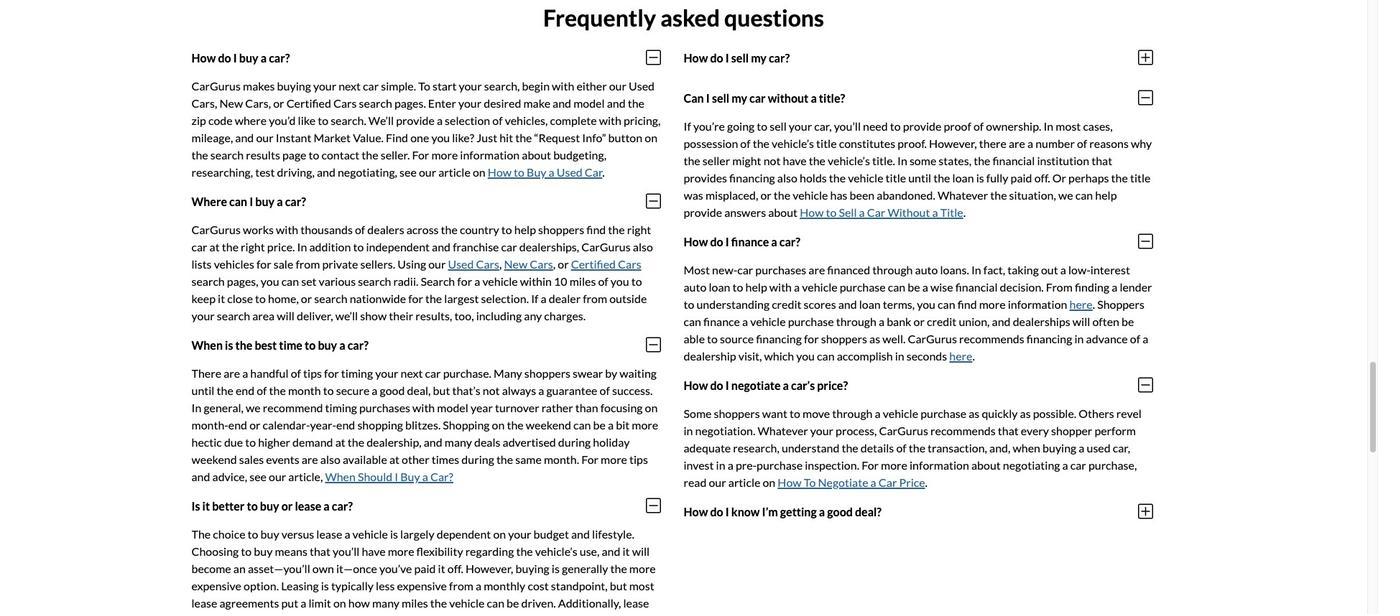 Task type: describe. For each thing, give the bounding box(es) containing it.
generally
[[562, 562, 608, 576]]

is down "own"
[[321, 580, 329, 593]]

vehicles
[[214, 258, 254, 271]]

0 horizontal spatial here link
[[950, 350, 973, 363]]

and up pricing,
[[607, 97, 626, 110]]

2 , from the left
[[553, 258, 556, 271]]

purchase,
[[1089, 459, 1137, 473]]

1 horizontal spatial buy
[[527, 166, 547, 179]]

visit,
[[739, 350, 762, 363]]

you up home,
[[261, 275, 279, 288]]

are inside the choice to buy versus lease a vehicle is largely dependent on your budget and lifestyle. choosing to buy means that you'll have more flexibility regarding the vehicle's use, and it will become an asset—you'll own it—once you've paid it off. however, buying is generally the more expensive option. leasing is typically less expensive from a monthly cost standpoint, but most lease agreements put a limit on how many miles the vehicle can be driven. additionally, lease deals are often dependent on the lessee's credit. for more information, see our article on
[[220, 614, 237, 615]]

dealers
[[368, 223, 404, 237]]

buying inside "cargurus makes buying your next car simple. to start your search, begin with either our used cars, new cars, or certified cars search pages. enter your desired make and model and the zip code where you'd like to search. we'll provide a selection of vehicles, complete with pricing, mileage, and our instant market value. find one you like? just hit the "request info" button on the search results page to contact the seller. for more information about budgeting, researching, test driving, and negotiating, see our article on"
[[277, 79, 311, 93]]

how do i buy a car? button
[[192, 38, 661, 78]]

2 cars, from the left
[[245, 97, 271, 110]]

to inside "dropdown button"
[[247, 499, 258, 513]]

buy up the means
[[261, 528, 279, 542]]

0 horizontal spatial right
[[241, 240, 265, 254]]

0 vertical spatial vehicle's
[[772, 137, 814, 150]]

private
[[322, 258, 358, 271]]

minus square image for some shoppers want to move through a vehicle purchase as quickly as possible. others revel in negotiation. whatever your process, cargurus recommends that every shopper perform adequate research, understand the details of the transaction, and, when buying a used car, invest in a pre-purchase inspection. for more information about negotiating a car purchase, read our article on
[[1138, 377, 1153, 394]]

car? for where can i buy a car?
[[285, 195, 306, 208]]

until inside if you're going to sell your car, you'll need to provide proof of ownership. in most cases, possession of the vehicle's title constitutes proof. however, there are a number of reasons why the seller might not have the vehicle's title. in some states, the financial institution that provides financing also holds the vehicle title until the loan is fully paid off. or perhaps the title was misplaced, or the vehicle has been abandoned. whatever the situation, we can help provide answers about
[[909, 171, 932, 185]]

how for how do i know i'm getting a good deal?
[[684, 505, 708, 519]]

revel
[[1117, 407, 1142, 421]]

are right there
[[224, 367, 240, 381]]

the down how
[[340, 614, 356, 615]]

and down lifestyle.
[[602, 545, 621, 559]]

or up 10
[[558, 258, 569, 271]]

has
[[831, 189, 848, 202]]

be inside the choice to buy versus lease a vehicle is largely dependent on your budget and lifestyle. choosing to buy means that you'll have more flexibility regarding the vehicle's use, and it will become an asset—you'll own it—once you've paid it off. however, buying is generally the more expensive option. leasing is typically less expensive from a monthly cost standpoint, but most lease agreements put a limit on how many miles the vehicle can be driven. additionally, lease deals are often dependent on the lessee's credit. for more information, see our article on
[[507, 597, 519, 611]]

lease right the versus
[[317, 528, 342, 542]]

often inside . shoppers can finance a vehicle purchase through a bank or credit union, and dealerships will often be able to source financing for shoppers as well. cargurus recommends financing in advance of a dealership visit, which you can accomplish in seconds
[[1093, 315, 1120, 329]]

of inside 'cargurus works with thousands of dealers across the country to help shoppers find the right car at the right price. in addition to independent and franchise car dealerships, cargurus also lists vehicles for sale from private sellers. using our'
[[355, 223, 365, 237]]

regarding
[[466, 545, 514, 559]]

car inside most new-car purchases are financed through auto loans. in fact, taking out a low-interest auto loan to help with a vehicle purchase can be a wise financial decision. from finding a lender to understanding credit scores and loan terms, you can find more information
[[738, 263, 754, 277]]

any
[[524, 309, 542, 323]]

seller.
[[381, 148, 410, 162]]

when for when should i buy a car?
[[325, 470, 356, 484]]

do for know
[[711, 505, 724, 519]]

reasons
[[1090, 137, 1129, 150]]

negotiating
[[1003, 459, 1061, 473]]

with inside the there are a handful of tips for timing your next car purchase. many shoppers swear by waiting until the end of the month to secure a good deal, but that's not always a guarantee of success. in general, we recommend timing purchases with model year turnover rather than focusing on month-end or calendar-year-end shopping blitzes. shopping on the weekend can be a bit more hectic due to higher demand at the dealership, and many deals advertised during holiday weekend sales events are also available at other times during the same month. for more tips and advice, see our article,
[[413, 401, 435, 415]]

1 vertical spatial timing
[[325, 401, 357, 415]]

union,
[[959, 315, 990, 329]]

buy up makes
[[239, 51, 259, 65]]

however, inside if you're going to sell your car, you'll need to provide proof of ownership. in most cases, possession of the vehicle's title constitutes proof. however, there are a number of reasons why the seller might not have the vehicle's title. in some states, the financial institution that provides financing also holds the vehicle title until the loan is fully paid off. or perhaps the title was misplaced, or the vehicle has been abandoned. whatever the situation, we can help provide answers about
[[930, 137, 977, 150]]

the up credit.
[[430, 597, 447, 611]]

our up results
[[256, 131, 274, 145]]

when should i buy a car? link
[[325, 470, 454, 484]]

on down year
[[492, 419, 505, 432]]

our inside 'cargurus works with thousands of dealers across the country to help shoppers find the right car at the right price. in addition to independent and franchise car dealerships, cargurus also lists vehicles for sale from private sellers. using our'
[[429, 258, 446, 271]]

area
[[252, 309, 275, 323]]

monthly
[[484, 580, 526, 593]]

general,
[[204, 401, 244, 415]]

buying inside the choice to buy versus lease a vehicle is largely dependent on your budget and lifestyle. choosing to buy means that you'll have more flexibility regarding the vehicle's use, and it will become an asset—you'll own it—once you've paid it off. however, buying is generally the more expensive option. leasing is typically less expensive from a monthly cost standpoint, but most lease agreements put a limit on how many miles the vehicle can be driven. additionally, lease deals are often dependent on the lessee's credit. for more information, see our article on
[[516, 562, 550, 576]]

0 horizontal spatial sell
[[712, 91, 730, 105]]

buy up the asset—you'll
[[254, 545, 273, 559]]

shoppers inside . shoppers can finance a vehicle purchase through a bank or credit union, and dealerships will often be able to source financing for shoppers as well. cargurus recommends financing in advance of a dealership visit, which you can accomplish in seconds
[[822, 332, 868, 346]]

best
[[255, 338, 277, 352]]

car inside the there are a handful of tips for timing your next car purchase. many shoppers swear by waiting until the end of the month to secure a good deal, but that's not always a guarantee of success. in general, we recommend timing purchases with model year turnover rather than focusing on month-end or calendar-year-end shopping blitzes. shopping on the weekend can be a bit more hectic due to higher demand at the dealership, and many deals advertised during holiday weekend sales events are also available at other times during the same month. for more tips and advice, see our article,
[[425, 367, 441, 381]]

1 horizontal spatial as
[[969, 407, 980, 421]]

low-
[[1069, 263, 1091, 277]]

for down the radii.
[[408, 292, 423, 306]]

certified inside "cargurus makes buying your next car simple. to start your search, begin with either our used cars, new cars, or certified cars search pages. enter your desired make and model and the zip code where you'd like to search. we'll provide a selection of vehicles, complete with pricing, mileage, and our instant market value. find one you like? just hit the "request info" button on the search results page to contact the seller. for more information about budgeting, researching, test driving, and negotiating, see our article on"
[[287, 97, 331, 110]]

is up standpoint,
[[552, 562, 560, 576]]

that inside if you're going to sell your car, you'll need to provide proof of ownership. in most cases, possession of the vehicle's title constitutes proof. however, there are a number of reasons why the seller might not have the vehicle's title. in some states, the financial institution that provides financing also holds the vehicle title until the loan is fully paid off. or perhaps the title was misplaced, or the vehicle has been abandoned. whatever the situation, we can help provide answers about
[[1092, 154, 1113, 168]]

we inside if you're going to sell your car, you'll need to provide proof of ownership. in most cases, possession of the vehicle's title constitutes proof. however, there are a number of reasons why the seller might not have the vehicle's title. in some states, the financial institution that provides financing also holds the vehicle title until the loan is fully paid off. or perhaps the title was misplaced, or the vehicle has been abandoned. whatever the situation, we can help provide answers about
[[1059, 189, 1074, 202]]

more down lifestyle.
[[630, 562, 656, 576]]

of down handful
[[257, 384, 267, 398]]

most inside if you're going to sell your car, you'll need to provide proof of ownership. in most cases, possession of the vehicle's title constitutes proof. however, there are a number of reasons why the seller might not have the vehicle's title. in some states, the financial institution that provides financing also holds the vehicle title until the loan is fully paid off. or perhaps the title was misplaced, or the vehicle has been abandoned. whatever the situation, we can help provide answers about
[[1056, 120, 1081, 133]]

used
[[1087, 442, 1111, 455]]

that's
[[453, 384, 481, 398]]

through inside some shoppers want to move through a vehicle purchase as quickly as possible. others revel in negotiation. whatever your process, cargurus recommends that every shopper perform adequate research, understand the details of the transaction, and, when buying a used car, invest in a pre-purchase inspection. for more information about negotiating a car purchase, read our article on
[[833, 407, 873, 421]]

1 horizontal spatial auto
[[916, 263, 938, 277]]

your inside some shoppers want to move through a vehicle purchase as quickly as possible. others revel in negotiation. whatever your process, cargurus recommends that every shopper perform adequate research, understand the details of the transaction, and, when buying a used car, invest in a pre-purchase inspection. for more information about negotiating a car purchase, read our article on
[[811, 424, 834, 438]]

the right generally
[[611, 562, 627, 576]]

details
[[861, 442, 895, 455]]

you've
[[380, 562, 412, 576]]

time
[[279, 338, 303, 352]]

the up pricing,
[[628, 97, 645, 110]]

car? for how do i sell my car?
[[769, 51, 790, 65]]

vehicles,
[[505, 114, 548, 127]]

situation,
[[1010, 189, 1057, 202]]

0 vertical spatial my
[[751, 51, 767, 65]]

sell
[[839, 206, 857, 219]]

of right proof at the top
[[974, 120, 984, 133]]

vehicle up it—once
[[353, 528, 388, 542]]

have inside if you're going to sell your car, you'll need to provide proof of ownership. in most cases, possession of the vehicle's title constitutes proof. however, there are a number of reasons why the seller might not have the vehicle's title. in some states, the financial institution that provides financing also holds the vehicle title until the loan is fully paid off. or perhaps the title was misplaced, or the vehicle has been abandoned. whatever the situation, we can help provide answers about
[[783, 154, 807, 168]]

0 vertical spatial right
[[627, 223, 652, 237]]

holiday
[[593, 436, 630, 450]]

less
[[376, 580, 395, 593]]

of up might at right
[[741, 137, 751, 150]]

purchase inside . shoppers can finance a vehicle purchase through a bank or credit union, and dealerships will often be able to source financing for shoppers as well. cargurus recommends financing in advance of a dealership visit, which you can accomplish in seconds
[[788, 315, 834, 329]]

1 horizontal spatial dependent
[[437, 528, 491, 542]]

negotiating,
[[338, 166, 398, 179]]

and down where
[[235, 131, 254, 145]]

many inside the choice to buy versus lease a vehicle is largely dependent on your budget and lifestyle. choosing to buy means that you'll have more flexibility regarding the vehicle's use, and it will become an asset—you'll own it—once you've paid it off. however, buying is generally the more expensive option. leasing is typically less expensive from a monthly cost standpoint, but most lease agreements put a limit on how many miles the vehicle can be driven. additionally, lease deals are often dependent on the lessee's credit. for more information, see our article on
[[372, 597, 400, 611]]

in down some
[[684, 424, 693, 438]]

states,
[[939, 154, 972, 168]]

in down adequate
[[716, 459, 726, 473]]

or inside . shoppers can finance a vehicle purchase through a bank or credit union, and dealerships will often be able to source financing for shoppers as well. cargurus recommends financing in advance of a dealership visit, which you can accomplish in seconds
[[914, 315, 925, 329]]

on down limit
[[325, 614, 337, 615]]

is inside if you're going to sell your car, you'll need to provide proof of ownership. in most cases, possession of the vehicle's title constitutes proof. however, there are a number of reasons why the seller might not have the vehicle's title. in some states, the financial institution that provides financing also holds the vehicle title until the loan is fully paid off. or perhaps the title was misplaced, or the vehicle has been abandoned. whatever the situation, we can help provide answers about
[[977, 171, 985, 185]]

know
[[732, 505, 760, 519]]

search up researching,
[[211, 148, 244, 162]]

vehicle down holds
[[793, 189, 828, 202]]

there
[[192, 367, 221, 381]]

through inside most new-car purchases are financed through auto loans. in fact, taking out a low-interest auto loan to help with a vehicle purchase can be a wise financial decision. from finding a lender to understanding credit scores and loan terms, you can find more information
[[873, 263, 913, 277]]

how do i buy a car?
[[192, 51, 290, 65]]

driven.
[[522, 597, 556, 611]]

or
[[1053, 171, 1067, 185]]

help inside if you're going to sell your car, you'll need to provide proof of ownership. in most cases, possession of the vehicle's title constitutes proof. however, there are a number of reasons why the seller might not have the vehicle's title. in some states, the financial institution that provides financing also holds the vehicle title until the loan is fully paid off. or perhaps the title was misplaced, or the vehicle has been abandoned. whatever the situation, we can help provide answers about
[[1096, 189, 1117, 202]]

budgeting,
[[554, 148, 607, 162]]

a inside "cargurus makes buying your next car simple. to start your search, begin with either our used cars, new cars, or certified cars search pages. enter your desired make and model and the zip code where you'd like to search. we'll provide a selection of vehicles, complete with pricing, mileage, and our instant market value. find one you like? just hit the "request info" button on the search results page to contact the seller. for more information about budgeting, researching, test driving, and negotiating, see our article on"
[[437, 114, 443, 127]]

not inside the there are a handful of tips for timing your next car purchase. many shoppers swear by waiting until the end of the month to secure a good deal, but that's not always a guarantee of success. in general, we recommend timing purchases with model year turnover rather than focusing on month-end or calendar-year-end shopping blitzes. shopping on the weekend can be a bit more hectic due to higher demand at the dealership, and many deals advertised during holiday weekend sales events are also available at other times during the same month. for more tips and advice, see our article,
[[483, 384, 500, 398]]

used inside used cars , new cars , or certified cars search pages, you can set various search radii. search for a vehicle within 10 miles of you to keep it close to home, or search nationwide for the largest selection. if a dealer from outside your search area will deliver, we'll show their results, too, including any charges.
[[448, 258, 474, 271]]

credit.
[[399, 614, 431, 615]]

results
[[246, 148, 280, 162]]

it down flexibility
[[438, 562, 445, 576]]

most inside the choice to buy versus lease a vehicle is largely dependent on your budget and lifestyle. choosing to buy means that you'll have more flexibility regarding the vehicle's use, and it will become an asset—you'll own it—once you've paid it off. however, buying is generally the more expensive option. leasing is typically less expensive from a monthly cost standpoint, but most lease agreements put a limit on how many miles the vehicle can be driven. additionally, lease deals are often dependent on the lessee's credit. for more information, see our article on
[[630, 580, 655, 593]]

how to buy a used car link
[[488, 166, 603, 179]]

the down process,
[[842, 442, 859, 455]]

at inside 'cargurus works with thousands of dealers across the country to help shoppers find the right car at the right price. in addition to independent and franchise car dealerships, cargurus also lists vehicles for sale from private sellers. using our'
[[210, 240, 220, 254]]

financial inside if you're going to sell your car, you'll need to provide proof of ownership. in most cases, possession of the vehicle's title constitutes proof. however, there are a number of reasons why the seller might not have the vehicle's title. in some states, the financial institution that provides financing also holds the vehicle title until the loan is fully paid off. or perhaps the title was misplaced, or the vehicle has been abandoned. whatever the situation, we can help provide answers about
[[993, 154, 1035, 168]]

that inside some shoppers want to move through a vehicle purchase as quickly as possible. others revel in negotiation. whatever your process, cargurus recommends that every shopper perform adequate research, understand the details of the transaction, and, when buying a used car, invest in a pre-purchase inspection. for more information about negotiating a car purchase, read our article on
[[998, 424, 1019, 438]]

our right either
[[609, 79, 627, 93]]

i right can
[[707, 91, 710, 105]]

1 vertical spatial dependent
[[268, 614, 322, 615]]

advance
[[1087, 332, 1128, 346]]

how for how do i buy a car?
[[192, 51, 216, 65]]

as inside . shoppers can finance a vehicle purchase through a bank or credit union, and dealerships will often be able to source financing for shoppers as well. cargurus recommends financing in advance of a dealership visit, which you can accomplish in seconds
[[870, 332, 881, 346]]

where can i buy a car?
[[192, 195, 306, 208]]

price.
[[267, 240, 295, 254]]

been
[[850, 189, 875, 202]]

for inside . shoppers can finance a vehicle purchase through a bank or credit union, and dealerships will often be able to source financing for shoppers as well. cargurus recommends financing in advance of a dealership visit, which you can accomplish in seconds
[[804, 332, 819, 346]]

from
[[1047, 281, 1073, 294]]

next inside "cargurus makes buying your next car simple. to start your search, begin with either our used cars, new cars, or certified cars search pages. enter your desired make and model and the zip code where you'd like to search. we'll provide a selection of vehicles, complete with pricing, mileage, and our instant market value. find one you like? just hit the "request info" button on the search results page to contact the seller. for more information about budgeting, researching, test driving, and negotiating, see our article on"
[[339, 79, 361, 93]]

of up month
[[291, 367, 301, 381]]

be inside the there are a handful of tips for timing your next car purchase. many shoppers swear by waiting until the end of the month to secure a good deal, but that's not always a guarantee of success. in general, we recommend timing purchases with model year turnover rather than focusing on month-end or calendar-year-end shopping blitzes. shopping on the weekend can be a bit more hectic due to higher demand at the dealership, and many deals advertised during holiday weekend sales events are also available at other times during the same month. for more tips and advice, see our article,
[[593, 419, 606, 432]]

finance for can
[[704, 315, 740, 329]]

more inside "cargurus makes buying your next car simple. to start your search, begin with either our used cars, new cars, or certified cars search pages. enter your desired make and model and the zip code where you'd like to search. we'll provide a selection of vehicles, complete with pricing, mileage, and our instant market value. find one you like? just hit the "request info" button on the search results page to contact the seller. for more information about budgeting, researching, test driving, and negotiating, see our article on"
[[432, 148, 458, 162]]

it inside used cars , new cars , or certified cars search pages, you can set various search radii. search for a vehicle within 10 miles of you to keep it close to home, or search nationwide for the largest selection. if a dealer from outside your search area will deliver, we'll show their results, too, including any charges.
[[218, 292, 225, 306]]

2 horizontal spatial as
[[1020, 407, 1031, 421]]

car up lists
[[192, 240, 207, 254]]

1 cars, from the left
[[192, 97, 217, 110]]

1 , from the left
[[500, 258, 502, 271]]

on down success.
[[645, 401, 658, 415]]

0 horizontal spatial title
[[817, 137, 837, 150]]

your up selection
[[459, 97, 482, 110]]

the right perhaps
[[1112, 171, 1129, 185]]

purchases inside most new-car purchases are financed through auto loans. in fact, taking out a low-interest auto loan to help with a vehicle purchase can be a wise financial decision. from finding a lender to understanding credit scores and loan terms, you can find more information
[[756, 263, 807, 277]]

of down cases,
[[1078, 137, 1088, 150]]

are down "demand"
[[302, 453, 318, 467]]

are inside if you're going to sell your car, you'll need to provide proof of ownership. in most cases, possession of the vehicle's title constitutes proof. however, there are a number of reasons why the seller might not have the vehicle's title. in some states, the financial institution that provides financing also holds the vehicle title until the loan is fully paid off. or perhaps the title was misplaced, or the vehicle has been abandoned. whatever the situation, we can help provide answers about
[[1009, 137, 1026, 150]]

2 expensive from the left
[[397, 580, 447, 593]]

provide inside "cargurus makes buying your next car simple. to start your search, begin with either our used cars, new cars, or certified cars search pages. enter your desired make and model and the zip code where you'd like to search. we'll provide a selection of vehicles, complete with pricing, mileage, and our instant market value. find one you like? just hit the "request info" button on the search results page to contact the seller. for more information about budgeting, researching, test driving, and negotiating, see our article on"
[[396, 114, 435, 127]]

can inside dropdown button
[[229, 195, 247, 208]]

out
[[1042, 263, 1059, 277]]

constitutes
[[839, 137, 896, 150]]

the up provides
[[684, 154, 701, 168]]

going
[[727, 120, 755, 133]]

purchases inside the there are a handful of tips for timing your next car purchase. many shoppers swear by waiting until the end of the month to secure a good deal, but that's not always a guarantee of success. in general, we recommend timing purchases with model year turnover rather than focusing on month-end or calendar-year-end shopping blitzes. shopping on the weekend can be a bit more hectic due to higher demand at the dealership, and many deals advertised during holiday weekend sales events are also available at other times during the same month. for more tips and advice, see our article,
[[359, 401, 410, 415]]

purchase down research,
[[757, 459, 803, 473]]

minus square image for cargurus works with thousands of dealers across the country to help shoppers find the right car at the right price. in addition to independent and franchise car dealerships, cargurus also lists vehicles for sale from private sellers. using our
[[646, 193, 661, 210]]

1 vertical spatial used
[[557, 166, 583, 179]]

agreements
[[220, 597, 279, 611]]

and left advice,
[[192, 470, 210, 484]]

lease right the additionally,
[[624, 597, 649, 611]]

and down contact
[[317, 166, 336, 179]]

1 horizontal spatial provide
[[684, 206, 723, 219]]

1 vertical spatial weekend
[[192, 453, 237, 467]]

cargurus down where
[[192, 223, 241, 237]]

be inside most new-car purchases are financed through auto loans. in fact, taking out a low-interest auto loan to help with a vehicle purchase can be a wise financial decision. from finding a lender to understanding credit scores and loan terms, you can find more information
[[908, 281, 921, 294]]

finance for i
[[732, 235, 769, 249]]

put
[[281, 597, 298, 611]]

for inside the there are a handful of tips for timing your next car purchase. many shoppers swear by waiting until the end of the month to secure a good deal, but that's not always a guarantee of success. in general, we recommend timing purchases with model year turnover rather than focusing on month-end or calendar-year-end shopping blitzes. shopping on the weekend can be a bit more hectic due to higher demand at the dealership, and many deals advertised during holiday weekend sales events are also available at other times during the same month. for more tips and advice, see our article,
[[582, 453, 599, 467]]

your right 'start'
[[459, 79, 482, 93]]

. down "states,"
[[964, 206, 966, 219]]

car for can i sell my car without a title?
[[868, 206, 886, 219]]

cargurus inside . shoppers can finance a vehicle purchase through a bank or credit union, and dealerships will often be able to source financing for shoppers as well. cargurus recommends financing in advance of a dealership visit, which you can accomplish in seconds
[[908, 332, 958, 346]]

are inside most new-car purchases are financed through auto loans. in fact, taking out a low-interest auto loan to help with a vehicle purchase can be a wise financial decision. from finding a lender to understanding credit scores and loan terms, you can find more information
[[809, 263, 825, 277]]

1 horizontal spatial here link
[[1070, 298, 1093, 311]]

with right begin
[[552, 79, 575, 93]]

help inside 'cargurus works with thousands of dealers across the country to help shoppers find the right car at the right price. in addition to independent and franchise car dealerships, cargurus also lists vehicles for sale from private sellers. using our'
[[515, 223, 536, 237]]

how to negotiate a car price link
[[778, 476, 926, 490]]

always
[[502, 384, 536, 398]]

most new-car purchases are financed through auto loans. in fact, taking out a low-interest auto loan to help with a vehicle purchase can be a wise financial decision. from finding a lender to understanding credit scores and loan terms, you can find more information
[[684, 263, 1153, 311]]

article inside some shoppers want to move through a vehicle purchase as quickly as possible. others revel in negotiation. whatever your process, cargurus recommends that every shopper perform adequate research, understand the details of the transaction, and, when buying a used car, invest in a pre-purchase inspection. for more information about negotiating a car purchase, read our article on
[[729, 476, 761, 490]]

information inside some shoppers want to move through a vehicle purchase as quickly as possible. others revel in negotiation. whatever your process, cargurus recommends that every shopper perform adequate research, understand the details of the transaction, and, when buying a used car, invest in a pre-purchase inspection. for more information about negotiating a car purchase, read our article on
[[910, 459, 970, 473]]

in up number
[[1044, 120, 1054, 133]]

the inside used cars , new cars , or certified cars search pages, you can set various search radii. search for a vehicle within 10 miles of you to keep it close to home, or search nationwide for the largest selection. if a dealer from outside your search area will deliver, we'll show their results, too, including any charges.
[[426, 292, 442, 306]]

car's
[[792, 379, 815, 392]]

vehicle inside . shoppers can finance a vehicle purchase through a bank or credit union, and dealerships will often be able to source financing for shoppers as well. cargurus recommends financing in advance of a dealership visit, which you can accomplish in seconds
[[751, 315, 786, 329]]

institution
[[1038, 154, 1090, 168]]

about inside some shoppers want to move through a vehicle purchase as quickly as possible. others revel in negotiation. whatever your process, cargurus recommends that every shopper perform adequate research, understand the details of the transaction, and, when buying a used car, invest in a pre-purchase inspection. for more information about negotiating a car purchase, read our article on
[[972, 459, 1001, 473]]

of down by
[[600, 384, 610, 398]]

how for how do i negotiate a car's price?
[[684, 379, 708, 392]]

2 horizontal spatial provide
[[903, 120, 942, 133]]

largely
[[400, 528, 435, 542]]

0 horizontal spatial my
[[732, 91, 748, 105]]

vehicle down 'monthly'
[[449, 597, 485, 611]]

credit inside most new-car purchases are financed through auto loans. in fact, taking out a low-interest auto loan to help with a vehicle purchase can be a wise financial decision. from finding a lender to understanding credit scores and loan terms, you can find more information
[[772, 298, 802, 311]]

cars up within at the left of the page
[[530, 258, 553, 271]]

and up use,
[[572, 528, 590, 542]]

means
[[275, 545, 308, 559]]

. down budgeting,
[[603, 166, 605, 179]]

1 expensive from the left
[[192, 580, 242, 593]]

was
[[684, 189, 704, 202]]

our inside the there are a handful of tips for timing your next car purchase. many shoppers swear by waiting until the end of the month to secure a good deal, but that's not always a guarantee of success. in general, we recommend timing purchases with model year turnover rather than focusing on month-end or calendar-year-end shopping blitzes. shopping on the weekend can be a bit more hectic due to higher demand at the dealership, and many deals advertised during holiday weekend sales events are also available at other times during the same month. for more tips and advice, see our article,
[[269, 470, 286, 484]]

possession
[[684, 137, 738, 150]]

i for how do i know i'm getting a good deal?
[[726, 505, 729, 519]]

loans.
[[941, 263, 970, 277]]

car? for how do i buy a car?
[[269, 51, 290, 65]]

vehicle inside used cars , new cars , or certified cars search pages, you can set various search radii. search for a vehicle within 10 miles of you to keep it close to home, or search nationwide for the largest selection. if a dealer from outside your search area will deliver, we'll show their results, too, including any charges.
[[483, 275, 518, 288]]

search up we'll
[[359, 97, 392, 110]]

dealership
[[684, 350, 737, 363]]

see inside "cargurus makes buying your next car simple. to start your search, begin with either our used cars, new cars, or certified cars search pages. enter your desired make and model and the zip code where you'd like to search. we'll provide a selection of vehicles, complete with pricing, mileage, and our instant market value. find one you like? just hit the "request info" button on the search results page to contact the seller. for more information about budgeting, researching, test driving, and negotiating, see our article on"
[[400, 166, 417, 179]]

more inside most new-car purchases are financed through auto loans. in fact, taking out a low-interest auto loan to help with a vehicle purchase can be a wise financial decision. from finding a lender to understanding credit scores and loan terms, you can find more information
[[980, 298, 1006, 311]]

purchase up 'transaction,'
[[921, 407, 967, 421]]

the up price
[[909, 442, 926, 455]]

demand
[[293, 436, 333, 450]]

2 vertical spatial at
[[390, 453, 400, 467]]

car, inside if you're going to sell your car, you'll need to provide proof of ownership. in most cases, possession of the vehicle's title constitutes proof. however, there are a number of reasons why the seller might not have the vehicle's title. in some states, the financial institution that provides financing also holds the vehicle title until the loan is fully paid off. or perhaps the title was misplaced, or the vehicle has been abandoned. whatever the situation, we can help provide answers about
[[815, 120, 832, 133]]

or down the set
[[301, 292, 312, 306]]

end up the general,
[[236, 384, 255, 398]]

year-
[[310, 419, 337, 432]]

option.
[[244, 580, 279, 593]]

do for negotiate
[[711, 379, 724, 392]]

car up the new cars link
[[501, 240, 517, 254]]

the up the vehicles
[[222, 240, 239, 254]]

for inside the choice to buy versus lease a vehicle is largely dependent on your budget and lifestyle. choosing to buy means that you'll have more flexibility regarding the vehicle's use, and it will become an asset—you'll own it—once you've paid it off. however, buying is generally the more expensive option. leasing is typically less expensive from a monthly cost standpoint, but most lease agreements put a limit on how many miles the vehicle can be driven. additionally, lease deals are often dependent on the lessee's credit. for more information, see our article on
[[433, 614, 450, 615]]

source
[[720, 332, 754, 346]]

your inside the there are a handful of tips for timing your next car purchase. many shoppers swear by waiting until the end of the month to secure a good deal, but that's not always a guarantee of success. in general, we recommend timing purchases with model year turnover rather than focusing on month-end or calendar-year-end shopping blitzes. shopping on the weekend can be a bit more hectic due to higher demand at the dealership, and many deals advertised during holiday weekend sales events are also available at other times during the same month. for more tips and advice, see our article,
[[375, 367, 399, 381]]

buy inside "dropdown button"
[[260, 499, 279, 513]]

on down just at the top of the page
[[473, 166, 486, 179]]

lists
[[192, 258, 212, 271]]

more left information,
[[452, 614, 479, 615]]

off. inside if you're going to sell your car, you'll need to provide proof of ownership. in most cases, possession of the vehicle's title constitutes proof. however, there are a number of reasons why the seller might not have the vehicle's title. in some states, the financial institution that provides financing also holds the vehicle title until the loan is fully paid off. or perhaps the title was misplaced, or the vehicle has been abandoned. whatever the situation, we can help provide answers about
[[1035, 171, 1051, 185]]

our inside the choice to buy versus lease a vehicle is largely dependent on your budget and lifestyle. choosing to buy means that you'll have more flexibility regarding the vehicle's use, and it will become an asset—you'll own it—once you've paid it off. however, buying is generally the more expensive option. leasing is typically less expensive from a monthly cost standpoint, but most lease agreements put a limit on how many miles the vehicle can be driven. additionally, lease deals are often dependent on the lessee's credit. for more information, see our article on
[[565, 614, 582, 615]]

1 vertical spatial vehicle's
[[828, 154, 871, 168]]

possible.
[[1034, 407, 1077, 421]]

shoppers
[[1098, 298, 1145, 311]]

in down the well.
[[895, 350, 905, 363]]

desired
[[484, 97, 521, 110]]

additionally,
[[558, 597, 621, 611]]

shoppers inside some shoppers want to move through a vehicle purchase as quickly as possible. others revel in negotiation. whatever your process, cargurus recommends that every shopper perform adequate research, understand the details of the transaction, and, when buying a used car, invest in a pre-purchase inspection. for more information about negotiating a car purchase, read our article on
[[714, 407, 760, 421]]

the down turnover
[[507, 419, 524, 432]]

0 vertical spatial sell
[[732, 51, 749, 65]]

0 vertical spatial weekend
[[526, 419, 571, 432]]

search down close
[[217, 309, 250, 323]]

we'll
[[335, 309, 358, 323]]

1 vertical spatial buy
[[401, 470, 420, 484]]

cost
[[528, 580, 549, 593]]

code
[[208, 114, 233, 127]]

for inside the there are a handful of tips for timing your next car purchase. many shoppers swear by waiting until the end of the month to secure a good deal, but that's not always a guarantee of success. in general, we recommend timing purchases with model year turnover rather than focusing on month-end or calendar-year-end shopping blitzes. shopping on the weekend can be a bit more hectic due to higher demand at the dealership, and many deals advertised during holiday weekend sales events are also available at other times during the same month. for more tips and advice, see our article,
[[324, 367, 339, 381]]

bit
[[616, 419, 630, 432]]

1 horizontal spatial during
[[558, 436, 591, 450]]

abandoned.
[[877, 189, 936, 202]]

have inside the choice to buy versus lease a vehicle is largely dependent on your budget and lifestyle. choosing to buy means that you'll have more flexibility regarding the vehicle's use, and it will become an asset—you'll own it—once you've paid it off. however, buying is generally the more expensive option. leasing is typically less expensive from a monthly cost standpoint, but most lease agreements put a limit on how many miles the vehicle can be driven. additionally, lease deals are often dependent on the lessee's credit. for more information, see our article on
[[362, 545, 386, 559]]

for up largest
[[457, 275, 472, 288]]

how for how do i sell my car?
[[684, 51, 708, 65]]

cargurus up certified cars link
[[582, 240, 631, 254]]

can inside used cars , new cars , or certified cars search pages, you can set various search radii. search for a vehicle within 10 miles of you to keep it close to home, or search nationwide for the largest selection. if a dealer from outside your search area will deliver, we'll show their results, too, including any charges.
[[282, 275, 299, 288]]

asset—you'll
[[248, 562, 310, 576]]

you up outside
[[611, 275, 629, 288]]

also inside the there are a handful of tips for timing your next car purchase. many shoppers swear by waiting until the end of the month to secure a good deal, but that's not always a guarantee of success. in general, we recommend timing purchases with model year turnover rather than focusing on month-end or calendar-year-end shopping blitzes. shopping on the weekend can be a bit more hectic due to higher demand at the dealership, and many deals advertised during holiday weekend sales events are also available at other times during the same month. for more tips and advice, see our article,
[[320, 453, 341, 467]]

0 horizontal spatial loan
[[709, 281, 731, 294]]

do for finance
[[711, 235, 724, 249]]

or inside "cargurus makes buying your next car simple. to start your search, begin with either our used cars, new cars, or certified cars search pages. enter your desired make and model and the zip code where you'd like to search. we'll provide a selection of vehicles, complete with pricing, mileage, and our instant market value. find one you like? just hit the "request info" button on the search results page to contact the seller. for more information about budgeting, researching, test driving, and negotiating, see our article on"
[[273, 97, 284, 110]]

cars down franchise
[[476, 258, 500, 271]]

the right 'across'
[[441, 223, 458, 237]]

0 vertical spatial timing
[[341, 367, 373, 381]]

the down there
[[974, 154, 991, 168]]

the down mileage,
[[192, 148, 208, 162]]

on left how
[[333, 597, 346, 611]]

every
[[1021, 424, 1050, 438]]

1 horizontal spatial tips
[[630, 453, 648, 467]]

become
[[192, 562, 231, 576]]

makes
[[243, 79, 275, 93]]

pages,
[[227, 275, 259, 288]]

1 vertical spatial during
[[462, 453, 494, 467]]

1 vertical spatial to
[[804, 476, 816, 490]]

find inside 'cargurus works with thousands of dealers across the country to help shoppers find the right car at the right price. in addition to independent and franchise car dealerships, cargurus also lists vehicles for sale from private sellers. using our'
[[587, 223, 606, 237]]

2 vertical spatial loan
[[860, 298, 881, 311]]

more right bit
[[632, 419, 659, 432]]

it inside "dropdown button"
[[202, 499, 210, 513]]

too,
[[455, 309, 474, 323]]

loan inside if you're going to sell your car, you'll need to provide proof of ownership. in most cases, possession of the vehicle's title constitutes proof. however, there are a number of reasons why the seller might not have the vehicle's title. in some states, the financial institution that provides financing also holds the vehicle title until the loan is fully paid off. or perhaps the title was misplaced, or the vehicle has been abandoned. whatever the situation, we can help provide answers about
[[953, 171, 975, 185]]

recommends inside . shoppers can finance a vehicle purchase through a bank or credit union, and dealerships will often be able to source financing for shoppers as well. cargurus recommends financing in advance of a dealership visit, which you can accomplish in seconds
[[960, 332, 1025, 346]]

in left advance
[[1075, 332, 1084, 346]]

minus square image for if you're going to sell your car, you'll need to provide proof of ownership. in most cases, possession of the vehicle's title constitutes proof. however, there are a number of reasons why the seller might not have the vehicle's title. in some states, the financial institution that provides financing also holds the vehicle title until the loan is fully paid off. or perhaps the title was misplaced, or the vehicle has been abandoned. whatever the situation, we can help provide answers about
[[1138, 89, 1153, 107]]

"request
[[535, 131, 580, 145]]

can inside if you're going to sell your car, you'll need to provide proof of ownership. in most cases, possession of the vehicle's title constitutes proof. however, there are a number of reasons why the seller might not have the vehicle's title. in some states, the financial institution that provides financing also holds the vehicle title until the loan is fully paid off. or perhaps the title was misplaced, or the vehicle has been abandoned. whatever the situation, we can help provide answers about
[[1076, 189, 1094, 202]]

higher
[[258, 436, 290, 450]]

paid inside the choice to buy versus lease a vehicle is largely dependent on your budget and lifestyle. choosing to buy means that you'll have more flexibility regarding the vehicle's use, and it will become an asset—you'll own it—once you've paid it off. however, buying is generally the more expensive option. leasing is typically less expensive from a monthly cost standpoint, but most lease agreements put a limit on how many miles the vehicle can be driven. additionally, lease deals are often dependent on the lessee's credit. for more information, see our article on
[[414, 562, 436, 576]]

search down the various at left
[[314, 292, 348, 306]]

test
[[255, 166, 275, 179]]

search up "nationwide"
[[358, 275, 391, 288]]

dealership,
[[367, 436, 422, 450]]

lifestyle.
[[592, 528, 635, 542]]

information inside "cargurus makes buying your next car simple. to start your search, begin with either our used cars, new cars, or certified cars search pages. enter your desired make and model and the zip code where you'd like to search. we'll provide a selection of vehicles, complete with pricing, mileage, and our instant market value. find one you like? just hit the "request info" button on the search results page to contact the seller. for more information about budgeting, researching, test driving, and negotiating, see our article on"
[[460, 148, 520, 162]]

1 horizontal spatial title
[[886, 171, 907, 185]]

the up holds
[[809, 154, 826, 168]]

advertised
[[503, 436, 556, 450]]

buy down the test
[[255, 195, 275, 208]]



Task type: vqa. For each thing, say whether or not it's contained in the screenshot.
the 'proof.'
yes



Task type: locate. For each thing, give the bounding box(es) containing it.
flexibility
[[417, 545, 463, 559]]

,
[[500, 258, 502, 271], [553, 258, 556, 271]]

a inside dropdown button
[[783, 379, 789, 392]]

0 vertical spatial next
[[339, 79, 361, 93]]

through
[[873, 263, 913, 277], [837, 315, 877, 329], [833, 407, 873, 421]]

2 vertical spatial article
[[584, 614, 616, 615]]

used up pricing,
[[629, 79, 655, 93]]

1 vertical spatial good
[[828, 505, 853, 519]]

how do i finance a car?
[[684, 235, 801, 249]]

finance inside . shoppers can finance a vehicle purchase through a bank or credit union, and dealerships will often be able to source financing for shoppers as well. cargurus recommends financing in advance of a dealership visit, which you can accomplish in seconds
[[704, 315, 740, 329]]

find up union,
[[958, 298, 977, 311]]

financing up which in the bottom right of the page
[[756, 332, 802, 346]]

your down when is the best time to buy a car? dropdown button
[[375, 367, 399, 381]]

i for how do i negotiate a car's price?
[[726, 379, 729, 392]]

2 horizontal spatial buying
[[1043, 442, 1077, 455]]

need
[[863, 120, 888, 133]]

0 horizontal spatial dependent
[[268, 614, 322, 615]]

when down available
[[325, 470, 356, 484]]

like
[[298, 114, 316, 127]]

recommends
[[960, 332, 1025, 346], [931, 424, 996, 438]]

the up results,
[[426, 292, 442, 306]]

1 vertical spatial financial
[[956, 281, 998, 294]]

car, inside some shoppers want to move through a vehicle purchase as quickly as possible. others revel in negotiation. whatever your process, cargurus recommends that every shopper perform adequate research, understand the details of the transaction, and, when buying a used car, invest in a pre-purchase inspection. for more information about negotiating a car purchase, read our article on
[[1113, 442, 1131, 455]]

answers
[[725, 206, 766, 219]]

plus square image
[[1138, 503, 1153, 521]]

cargurus inside "cargurus makes buying your next car simple. to start your search, begin with either our used cars, new cars, or certified cars search pages. enter your desired make and model and the zip code where you'd like to search. we'll provide a selection of vehicles, complete with pricing, mileage, and our instant market value. find one you like? just hit the "request info" button on the search results page to contact the seller. for more information about budgeting, researching, test driving, and negotiating, see our article on"
[[192, 79, 241, 93]]

from inside 'cargurus works with thousands of dealers across the country to help shoppers find the right car at the right price. in addition to independent and franchise car dealerships, cargurus also lists vehicles for sale from private sellers. using our'
[[296, 258, 320, 271]]

2 vertical spatial that
[[310, 545, 331, 559]]

can up terms,
[[888, 281, 906, 294]]

i left 'negotiate' at the bottom right of page
[[726, 379, 729, 392]]

buy right better
[[260, 499, 279, 513]]

financial inside most new-car purchases are financed through auto loans. in fact, taking out a low-interest auto loan to help with a vehicle purchase can be a wise financial decision. from finding a lender to understanding credit scores and loan terms, you can find more information
[[956, 281, 998, 294]]

0 horizontal spatial off.
[[448, 562, 464, 576]]

can down 'than'
[[574, 419, 591, 432]]

cars up outside
[[618, 258, 642, 271]]

able
[[684, 332, 705, 346]]

0 horizontal spatial until
[[192, 384, 215, 398]]

i for how do i buy a car?
[[233, 51, 237, 65]]

on down the additionally,
[[618, 614, 631, 615]]

do for sell
[[711, 51, 724, 65]]

2 horizontal spatial title
[[1131, 171, 1151, 185]]

model inside "cargurus makes buying your next car simple. to start your search, begin with either our used cars, new cars, or certified cars search pages. enter your desired make and model and the zip code where you'd like to search. we'll provide a selection of vehicles, complete with pricing, mileage, and our instant market value. find one you like? just hit the "request info" button on the search results page to contact the seller. for more information about budgeting, researching, test driving, and negotiating, see our article on"
[[574, 97, 605, 110]]

0 vertical spatial that
[[1092, 154, 1113, 168]]

i right "should"
[[395, 470, 398, 484]]

of down desired
[[493, 114, 503, 127]]

car? for how do i finance a car?
[[780, 235, 801, 249]]

your up like
[[313, 79, 337, 93]]

if
[[684, 120, 691, 133], [531, 292, 539, 306]]

if left you're
[[684, 120, 691, 133]]

2 horizontal spatial will
[[1073, 315, 1091, 329]]

dependent up flexibility
[[437, 528, 491, 542]]

you inside most new-car purchases are financed through auto loans. in fact, taking out a low-interest auto loan to help with a vehicle purchase can be a wise financial decision. from finding a lender to understanding credit scores and loan terms, you can find more information
[[917, 298, 936, 311]]

misplaced,
[[706, 189, 759, 202]]

financial down fact,
[[956, 281, 998, 294]]

when up there
[[192, 338, 223, 352]]

price?
[[818, 379, 848, 392]]

our up where can i buy a car? dropdown button
[[419, 166, 436, 179]]

purchase inside most new-car purchases are financed through auto loans. in fact, taking out a low-interest auto loan to help with a vehicle purchase can be a wise financial decision. from finding a lender to understanding credit scores and loan terms, you can find more information
[[840, 281, 886, 294]]

or up you'd
[[273, 97, 284, 110]]

minus square image inside can i sell my car without a title? dropdown button
[[1138, 89, 1153, 107]]

1 vertical spatial certified
[[571, 258, 616, 271]]

you inside "cargurus makes buying your next car simple. to start your search, begin with either our used cars, new cars, or certified cars search pages. enter your desired make and model and the zip code where you'd like to search. we'll provide a selection of vehicles, complete with pricing, mileage, and our instant market value. find one you like? just hit the "request info" button on the search results page to contact the seller. for more information about budgeting, researching, test driving, and negotiating, see our article on"
[[432, 131, 450, 145]]

dealerships,
[[520, 240, 580, 254]]

0 horizontal spatial see
[[250, 470, 267, 484]]

through inside . shoppers can finance a vehicle purchase through a bank or credit union, and dealerships will often be able to source financing for shoppers as well. cargurus recommends financing in advance of a dealership visit, which you can accomplish in seconds
[[837, 315, 877, 329]]

i for how do i finance a car?
[[726, 235, 729, 249]]

cargurus makes buying your next car simple. to start your search, begin with either our used cars, new cars, or certified cars search pages. enter your desired make and model and the zip code where you'd like to search. we'll provide a selection of vehicles, complete with pricing, mileage, and our instant market value. find one you like? just hit the "request info" button on the search results page to contact the seller. for more information about budgeting, researching, test driving, and negotiating, see our article on
[[192, 79, 661, 179]]

minus square image inside where can i buy a car? dropdown button
[[646, 193, 661, 210]]

to inside "cargurus makes buying your next car simple. to start your search, begin with either our used cars, new cars, or certified cars search pages. enter your desired make and model and the zip code where you'd like to search. we'll provide a selection of vehicles, complete with pricing, mileage, and our instant market value. find one you like? just hit the "request info" button on the search results page to contact the seller. for more information about budgeting, researching, test driving, and negotiating, see our article on"
[[419, 79, 431, 93]]

plus square image
[[1138, 49, 1153, 66]]

used cars link
[[448, 258, 500, 271]]

0 vertical spatial dependent
[[437, 528, 491, 542]]

minus square image for most new-car purchases are financed through auto loans. in fact, taking out a low-interest auto loan to help with a vehicle purchase can be a wise financial decision. from finding a lender to understanding credit scores and loan terms, you can find more information
[[1138, 233, 1153, 250]]

we down or
[[1059, 189, 1074, 202]]

taking
[[1008, 263, 1039, 277]]

minus square image for cargurus makes buying your next car simple. to start your search, begin with either our used cars, new cars, or certified cars search pages. enter your desired make and model and the zip code where you'd like to search. we'll provide a selection of vehicles, complete with pricing, mileage, and our instant market value. find one you like? just hit the "request info" button on the search results page to contact the seller. for more information about budgeting, researching, test driving, and negotiating, see our article on
[[646, 49, 661, 66]]

for
[[257, 258, 272, 271], [457, 275, 472, 288], [408, 292, 423, 306], [804, 332, 819, 346], [324, 367, 339, 381]]

should
[[358, 470, 393, 484]]

0 horizontal spatial tips
[[303, 367, 322, 381]]

0 vertical spatial auto
[[916, 263, 938, 277]]

deals for advertised
[[474, 436, 501, 450]]

see down driven.
[[545, 614, 562, 615]]

about right answers
[[769, 206, 798, 219]]

market
[[314, 131, 351, 145]]

the right "misplaced,"
[[774, 189, 791, 202]]

information,
[[481, 614, 543, 615]]

if inside if you're going to sell your car, you'll need to provide proof of ownership. in most cases, possession of the vehicle's title constitutes proof. however, there are a number of reasons why the seller might not have the vehicle's title. in some states, the financial institution that provides financing also holds the vehicle title until the loan is fully paid off. or perhaps the title was misplaced, or the vehicle has been abandoned. whatever the situation, we can help provide answers about
[[684, 120, 691, 133]]

for inside some shoppers want to move through a vehicle purchase as quickly as possible. others revel in negotiation. whatever your process, cargurus recommends that every shopper perform adequate research, understand the details of the transaction, and, when buying a used car, invest in a pre-purchase inspection. for more information about negotiating a car purchase, read our article on
[[862, 459, 879, 473]]

vehicle's inside the choice to buy versus lease a vehicle is largely dependent on your budget and lifestyle. choosing to buy means that you'll have more flexibility regarding the vehicle's use, and it will become an asset—you'll own it—once you've paid it off. however, buying is generally the more expensive option. leasing is typically less expensive from a monthly cost standpoint, but most lease agreements put a limit on how many miles the vehicle can be driven. additionally, lease deals are often dependent on the lessee's credit. for more information, see our article on
[[535, 545, 578, 559]]

buy down deliver, in the left of the page
[[318, 338, 337, 352]]

1 vertical spatial credit
[[927, 315, 957, 329]]

waiting
[[620, 367, 657, 381]]

are left financed
[[809, 263, 825, 277]]

i for when should i buy a car?
[[395, 470, 398, 484]]

for left sale on the top
[[257, 258, 272, 271]]

how to negotiate a car price .
[[778, 476, 928, 490]]

here for here
[[1070, 298, 1093, 311]]

good inside the there are a handful of tips for timing your next car purchase. many shoppers swear by waiting until the end of the month to secure a good deal, but that's not always a guarantee of success. in general, we recommend timing purchases with model year turnover rather than focusing on month-end or calendar-year-end shopping blitzes. shopping on the weekend can be a bit more hectic due to higher demand at the dealership, and many deals advertised during holiday weekend sales events are also available at other times during the same month. for more tips and advice, see our article,
[[380, 384, 405, 398]]

help
[[1096, 189, 1117, 202], [515, 223, 536, 237], [746, 281, 768, 294]]

minus square image
[[646, 49, 661, 66], [1138, 233, 1153, 250], [646, 337, 661, 354], [1138, 377, 1153, 394], [646, 498, 661, 515]]

shoppers
[[538, 223, 585, 237], [822, 332, 868, 346], [525, 367, 571, 381], [714, 407, 760, 421]]

close
[[227, 292, 253, 306]]

show
[[360, 309, 387, 323]]

perhaps
[[1069, 171, 1110, 185]]

1 vertical spatial at
[[335, 436, 346, 450]]

can up price?
[[817, 350, 835, 363]]

that down the reasons
[[1092, 154, 1113, 168]]

same
[[516, 453, 542, 467]]

1 horizontal spatial if
[[684, 120, 691, 133]]

than
[[576, 401, 599, 415]]

timing down secure
[[325, 401, 357, 415]]

cargurus works with thousands of dealers across the country to help shoppers find the right car at the right price. in addition to independent and franchise car dealerships, cargurus also lists vehicles for sale from private sellers. using our
[[192, 223, 653, 271]]

how for how to negotiate a car price .
[[778, 476, 802, 490]]

1 horizontal spatial not
[[764, 154, 781, 168]]

the down "states,"
[[934, 171, 951, 185]]

do inside how do i finance a car? dropdown button
[[711, 235, 724, 249]]

0 vertical spatial financial
[[993, 154, 1035, 168]]

1 vertical spatial you'll
[[333, 545, 360, 559]]

article inside "cargurus makes buying your next car simple. to start your search, begin with either our used cars, new cars, or certified cars search pages. enter your desired make and model and the zip code where you'd like to search. we'll provide a selection of vehicles, complete with pricing, mileage, and our instant market value. find one you like? just hit the "request info" button on the search results page to contact the seller. for more information about budgeting, researching, test driving, and negotiating, see our article on"
[[439, 166, 471, 179]]

do for buy
[[218, 51, 231, 65]]

information inside most new-car purchases are financed through auto loans. in fact, taking out a low-interest auto loan to help with a vehicle purchase can be a wise financial decision. from finding a lender to understanding credit scores and loan terms, you can find more information
[[1008, 298, 1068, 311]]

you inside . shoppers can finance a vehicle purchase through a bank or credit union, and dealerships will often be able to source financing for shoppers as well. cargurus recommends financing in advance of a dealership visit, which you can accomplish in seconds
[[797, 350, 815, 363]]

minus square image inside how do i buy a car? dropdown button
[[646, 49, 661, 66]]

2 horizontal spatial loan
[[953, 171, 975, 185]]

credit left scores
[[772, 298, 802, 311]]

how up zip
[[192, 51, 216, 65]]

on down pricing,
[[645, 131, 658, 145]]

0 horizontal spatial if
[[531, 292, 539, 306]]

2 horizontal spatial vehicle's
[[828, 154, 871, 168]]

also up certified cars link
[[633, 240, 653, 254]]

search,
[[484, 79, 520, 93]]

more up the you've
[[388, 545, 414, 559]]

can inside the choice to buy versus lease a vehicle is largely dependent on your budget and lifestyle. choosing to buy means that you'll have more flexibility regarding the vehicle's use, and it will become an asset—you'll own it—once you've paid it off. however, buying is generally the more expensive option. leasing is typically less expensive from a monthly cost standpoint, but most lease agreements put a limit on how many miles the vehicle can be driven. additionally, lease deals are often dependent on the lessee's credit. for more information, see our article on
[[487, 597, 505, 611]]

can inside the there are a handful of tips for timing your next car purchase. many shoppers swear by waiting until the end of the month to secure a good deal, but that's not always a guarantee of success. in general, we recommend timing purchases with model year turnover rather than focusing on month-end or calendar-year-end shopping blitzes. shopping on the weekend can be a bit more hectic due to higher demand at the dealership, and many deals advertised during holiday weekend sales events are also available at other times during the same month. for more tips and advice, see our article,
[[574, 419, 591, 432]]

0 vertical spatial most
[[1056, 120, 1081, 133]]

0 horizontal spatial minus square image
[[646, 193, 661, 210]]

contact
[[322, 148, 360, 162]]

0 vertical spatial also
[[778, 171, 798, 185]]

i left know
[[726, 505, 729, 519]]

how do i negotiate a car's price? button
[[684, 365, 1153, 406]]

vehicle up selection.
[[483, 275, 518, 288]]

0 vertical spatial car
[[585, 166, 603, 179]]

minus square image for the choice to buy versus lease a vehicle is largely dependent on your budget and lifestyle. choosing to buy means that you'll have more flexibility regarding the vehicle's use, and it will become an asset—you'll own it—once you've paid it off. however, buying is generally the more expensive option. leasing is typically less expensive from a monthly cost standpoint, but most lease agreements put a limit on how many miles the vehicle can be driven. additionally, lease deals are often dependent on the lessee's credit. for more information, see our article on
[[646, 498, 661, 515]]

cargurus inside some shoppers want to move through a vehicle purchase as quickly as possible. others revel in negotiation. whatever your process, cargurus recommends that every shopper perform adequate research, understand the details of the transaction, and, when buying a used car, invest in a pre-purchase inspection. for more information about negotiating a car purchase, read our article on
[[880, 424, 929, 438]]

in up "month-"
[[192, 401, 202, 415]]

how for how do i finance a car?
[[684, 235, 708, 249]]

end left shopping
[[336, 419, 355, 432]]

of inside some shoppers want to move through a vehicle purchase as quickly as possible. others revel in negotiation. whatever your process, cargurus recommends that every shopper perform adequate research, understand the details of the transaction, and, when buying a used car, invest in a pre-purchase inspection. for more information about negotiating a car purchase, read our article on
[[897, 442, 907, 455]]

0 vertical spatial when
[[192, 338, 223, 352]]

0 horizontal spatial to
[[419, 79, 431, 93]]

the right hit
[[516, 131, 532, 145]]

deals inside the there are a handful of tips for timing your next car purchase. many shoppers swear by waiting until the end of the month to secure a good deal, but that's not always a guarantee of success. in general, we recommend timing purchases with model year turnover rather than focusing on month-end or calendar-year-end shopping blitzes. shopping on the weekend can be a bit more hectic due to higher demand at the dealership, and many deals advertised during holiday weekend sales events are also available at other times during the same month. for more tips and advice, see our article,
[[474, 436, 501, 450]]

by
[[606, 367, 618, 381]]

information down just at the top of the page
[[460, 148, 520, 162]]

can down wise
[[938, 298, 956, 311]]

0 horizontal spatial but
[[433, 384, 450, 398]]

1 vertical spatial help
[[515, 223, 536, 237]]

0 vertical spatial see
[[400, 166, 417, 179]]

information down 'transaction,'
[[910, 459, 970, 473]]

about down and,
[[972, 459, 1001, 473]]

.
[[603, 166, 605, 179], [964, 206, 966, 219], [1093, 298, 1096, 311], [973, 350, 975, 363], [926, 476, 928, 490]]

when for when is the best time to buy a car?
[[192, 338, 223, 352]]

vehicle up "been"
[[848, 171, 884, 185]]

0 horizontal spatial miles
[[402, 597, 428, 611]]

here for here .
[[950, 350, 973, 363]]

cars inside "cargurus makes buying your next car simple. to start your search, begin with either our used cars, new cars, or certified cars search pages. enter your desired make and model and the zip code where you'd like to search. we'll provide a selection of vehicles, complete with pricing, mileage, and our instant market value. find one you like? just hit the "request info" button on the search results page to contact the seller. for more information about budgeting, researching, test driving, and negotiating, see our article on"
[[334, 97, 357, 110]]

1 vertical spatial sell
[[712, 91, 730, 105]]

0 vertical spatial buy
[[527, 166, 547, 179]]

car? inside "dropdown button"
[[332, 499, 353, 513]]

to inside . shoppers can finance a vehicle purchase through a bank or credit union, and dealerships will often be able to source financing for shoppers as well. cargurus recommends financing in advance of a dealership visit, which you can accomplish in seconds
[[707, 332, 718, 346]]

2 vertical spatial information
[[910, 459, 970, 473]]

i
[[233, 51, 237, 65], [726, 51, 729, 65], [707, 91, 710, 105], [250, 195, 253, 208], [726, 235, 729, 249], [726, 379, 729, 392], [395, 470, 398, 484], [726, 505, 729, 519]]

0 vertical spatial finance
[[732, 235, 769, 249]]

various
[[319, 275, 356, 288]]

2 horizontal spatial article
[[729, 476, 761, 490]]

your
[[313, 79, 337, 93], [459, 79, 482, 93], [459, 97, 482, 110], [789, 120, 812, 133], [192, 309, 215, 323], [375, 367, 399, 381], [811, 424, 834, 438], [508, 528, 532, 542]]

0 horizontal spatial auto
[[684, 281, 707, 294]]

minus square image
[[1138, 89, 1153, 107], [646, 193, 661, 210]]

your inside used cars , new cars , or certified cars search pages, you can set various search radii. search for a vehicle within 10 miles of you to keep it close to home, or search nationwide for the largest selection. if a dealer from outside your search area will deliver, we'll show their results, too, including any charges.
[[192, 309, 215, 323]]

1 horizontal spatial often
[[1093, 315, 1120, 329]]

find inside most new-car purchases are financed through auto loans. in fact, taking out a low-interest auto loan to help with a vehicle purchase can be a wise financial decision. from finding a lender to understanding credit scores and loan terms, you can find more information
[[958, 298, 977, 311]]

country
[[460, 223, 499, 237]]

1 horizontal spatial will
[[632, 545, 650, 559]]

credit inside . shoppers can finance a vehicle purchase through a bank or credit union, and dealerships will often be able to source financing for shoppers as well. cargurus recommends financing in advance of a dealership visit, which you can accomplish in seconds
[[927, 315, 957, 329]]

1 horizontal spatial most
[[1056, 120, 1081, 133]]

minus square image inside when is the best time to buy a car? dropdown button
[[646, 337, 661, 354]]

article down "pre-"
[[729, 476, 761, 490]]

. inside . shoppers can finance a vehicle purchase through a bank or credit union, and dealerships will often be able to source financing for shoppers as well. cargurus recommends financing in advance of a dealership visit, which you can accomplish in seconds
[[1093, 298, 1096, 311]]

wise
[[931, 281, 954, 294]]

cars, up zip
[[192, 97, 217, 110]]

miles inside the choice to buy versus lease a vehicle is largely dependent on your budget and lifestyle. choosing to buy means that you'll have more flexibility regarding the vehicle's use, and it will become an asset—you'll own it—once you've paid it off. however, buying is generally the more expensive option. leasing is typically less expensive from a monthly cost standpoint, but most lease agreements put a limit on how many miles the vehicle can be driven. additionally, lease deals are often dependent on the lessee's credit. for more information, see our article on
[[402, 597, 428, 611]]

proof.
[[898, 137, 927, 150]]

2 vertical spatial sell
[[770, 120, 787, 133]]

vehicle's down budget
[[535, 545, 578, 559]]

2 horizontal spatial from
[[583, 292, 607, 306]]

1 horizontal spatial also
[[633, 240, 653, 254]]

miles inside used cars , new cars , or certified cars search pages, you can set various search radii. search for a vehicle within 10 miles of you to keep it close to home, or search nationwide for the largest selection. if a dealer from outside your search area will deliver, we'll show their results, too, including any charges.
[[570, 275, 596, 288]]

often inside the choice to buy versus lease a vehicle is largely dependent on your budget and lifestyle. choosing to buy means that you'll have more flexibility regarding the vehicle's use, and it will become an asset—you'll own it—once you've paid it off. however, buying is generally the more expensive option. leasing is typically less expensive from a monthly cost standpoint, but most lease agreements put a limit on how many miles the vehicle can be driven. additionally, lease deals are often dependent on the lessee's credit. for more information, see our article on
[[239, 614, 266, 615]]

simple.
[[381, 79, 416, 93]]

2 vertical spatial through
[[833, 407, 873, 421]]

proof
[[944, 120, 972, 133]]

0 horizontal spatial often
[[239, 614, 266, 615]]

dependent
[[437, 528, 491, 542], [268, 614, 322, 615]]

2 vertical spatial from
[[449, 580, 474, 593]]

car left simple.
[[363, 79, 379, 93]]

1 vertical spatial here link
[[950, 350, 973, 363]]

2 horizontal spatial help
[[1096, 189, 1117, 202]]

1 vertical spatial model
[[437, 401, 469, 415]]

0 vertical spatial about
[[522, 148, 551, 162]]

well.
[[883, 332, 906, 346]]

to down inspection.
[[804, 476, 816, 490]]

minus square image for there are a handful of tips for timing your next car purchase. many shoppers swear by waiting until the end of the month to secure a good deal, but that's not always a guarantee of success. in general, we recommend timing purchases with model year turnover rather than focusing on month-end or calendar-year-end shopping blitzes. shopping on the weekend can be a bit more hectic due to higher demand at the dealership, and many deals advertised during holiday weekend sales events are also available at other times during the same month. for more tips and advice, see our article,
[[646, 337, 661, 354]]

0 vertical spatial off.
[[1035, 171, 1051, 185]]

deliver,
[[297, 309, 333, 323]]

of right details
[[897, 442, 907, 455]]

1 horizontal spatial minus square image
[[1138, 89, 1153, 107]]

0 vertical spatial good
[[380, 384, 405, 398]]

for right credit.
[[433, 614, 450, 615]]

i up where
[[233, 51, 237, 65]]

car
[[363, 79, 379, 93], [750, 91, 766, 105], [192, 240, 207, 254], [501, 240, 517, 254], [738, 263, 754, 277], [425, 367, 441, 381], [1071, 459, 1087, 473]]

and up complete on the left of the page
[[553, 97, 572, 110]]

here .
[[950, 350, 975, 363]]

0 horizontal spatial new
[[220, 97, 243, 110]]

how do i know i'm getting a good deal?
[[684, 505, 882, 519]]

your inside the choice to buy versus lease a vehicle is largely dependent on your budget and lifestyle. choosing to buy means that you'll have more flexibility regarding the vehicle's use, and it will become an asset—you'll own it—once you've paid it off. however, buying is generally the more expensive option. leasing is typically less expensive from a monthly cost standpoint, but most lease agreements put a limit on how many miles the vehicle can be driven. additionally, lease deals are often dependent on the lessee's credit. for more information, see our article on
[[508, 528, 532, 542]]

finding
[[1075, 281, 1110, 294]]

1 vertical spatial not
[[483, 384, 500, 398]]

see inside the choice to buy versus lease a vehicle is largely dependent on your budget and lifestyle. choosing to buy means that you'll have more flexibility regarding the vehicle's use, and it will become an asset—you'll own it—once you've paid it off. however, buying is generally the more expensive option. leasing is typically less expensive from a monthly cost standpoint, but most lease agreements put a limit on how many miles the vehicle can be driven. additionally, lease deals are often dependent on the lessee's credit. for more information, see our article on
[[545, 614, 562, 615]]

radii.
[[394, 275, 419, 288]]

buy
[[527, 166, 547, 179], [401, 470, 420, 484]]

from inside the choice to buy versus lease a vehicle is largely dependent on your budget and lifestyle. choosing to buy means that you'll have more flexibility regarding the vehicle's use, and it will become an asset—you'll own it—once you've paid it off. however, buying is generally the more expensive option. leasing is typically less expensive from a monthly cost standpoint, but most lease agreements put a limit on how many miles the vehicle can be driven. additionally, lease deals are often dependent on the lessee's credit. for more information, see our article on
[[449, 580, 474, 593]]

selection.
[[481, 292, 529, 306]]

certified inside used cars , new cars , or certified cars search pages, you can set various search radii. search for a vehicle within 10 miles of you to keep it close to home, or search nationwide for the largest selection. if a dealer from outside your search area will deliver, we'll show their results, too, including any charges.
[[571, 258, 616, 271]]

search up keep at the top left of page
[[192, 275, 225, 288]]

whatever inside some shoppers want to move through a vehicle purchase as quickly as possible. others revel in negotiation. whatever your process, cargurus recommends that every shopper perform adequate research, understand the details of the transaction, and, when buying a used car, invest in a pre-purchase inspection. for more information about negotiating a car purchase, read our article on
[[758, 424, 809, 438]]

to
[[419, 79, 431, 93], [804, 476, 816, 490]]

1 vertical spatial next
[[401, 367, 423, 381]]

information
[[460, 148, 520, 162], [1008, 298, 1068, 311], [910, 459, 970, 473]]

0 vertical spatial recommends
[[960, 332, 1025, 346]]

0 horizontal spatial will
[[277, 309, 295, 323]]

shoppers up accomplish
[[822, 332, 868, 346]]

purchases up shopping
[[359, 401, 410, 415]]

you'll up constitutes
[[834, 120, 861, 133]]

from inside used cars , new cars , or certified cars search pages, you can set various search radii. search for a vehicle within 10 miles of you to keep it close to home, or search nationwide for the largest selection. if a dealer from outside your search area will deliver, we'll show their results, too, including any charges.
[[583, 292, 607, 306]]

at down dealership,
[[390, 453, 400, 467]]

2 vertical spatial help
[[746, 281, 768, 294]]

i inside dropdown button
[[726, 505, 729, 519]]

0 vertical spatial tips
[[303, 367, 322, 381]]

loan down "states,"
[[953, 171, 975, 185]]

. shoppers can finance a vehicle purchase through a bank or credit union, and dealerships will often be able to source financing for shoppers as well. cargurus recommends financing in advance of a dealership visit, which you can accomplish in seconds
[[684, 298, 1149, 363]]

1 vertical spatial if
[[531, 292, 539, 306]]

1 vertical spatial article
[[729, 476, 761, 490]]

that inside the choice to buy versus lease a vehicle is largely dependent on your budget and lifestyle. choosing to buy means that you'll have more flexibility regarding the vehicle's use, and it will become an asset—you'll own it—once you've paid it off. however, buying is generally the more expensive option. leasing is typically less expensive from a monthly cost standpoint, but most lease agreements put a limit on how many miles the vehicle can be driven. additionally, lease deals are often dependent on the lessee's credit. for more information, see our article on
[[310, 545, 331, 559]]

used inside "cargurus makes buying your next car simple. to start your search, begin with either our used cars, new cars, or certified cars search pages. enter your desired make and model and the zip code where you'd like to search. we'll provide a selection of vehicles, complete with pricing, mileage, and our instant market value. find one you like? just hit the "request info" button on the search results page to contact the seller. for more information about budgeting, researching, test driving, and negotiating, see our article on"
[[629, 79, 655, 93]]

getting
[[781, 505, 817, 519]]

how for how to buy a used car .
[[488, 166, 512, 179]]

new cars link
[[504, 258, 553, 271]]

in
[[1075, 332, 1084, 346], [895, 350, 905, 363], [684, 424, 693, 438], [716, 459, 726, 473]]

whatever inside if you're going to sell your car, you'll need to provide proof of ownership. in most cases, possession of the vehicle's title constitutes proof. however, there are a number of reasons why the seller might not have the vehicle's title. in some states, the financial institution that provides financing also holds the vehicle title until the loan is fully paid off. or perhaps the title was misplaced, or the vehicle has been abandoned. whatever the situation, we can help provide answers about
[[938, 189, 989, 202]]

paid up the situation,
[[1011, 171, 1033, 185]]

or
[[273, 97, 284, 110], [761, 189, 772, 202], [558, 258, 569, 271], [301, 292, 312, 306], [914, 315, 925, 329], [250, 419, 261, 432], [282, 499, 293, 513]]

will inside . shoppers can finance a vehicle purchase through a bank or credit union, and dealerships will often be able to source financing for shoppers as well. cargurus recommends financing in advance of a dealership visit, which you can accomplish in seconds
[[1073, 315, 1091, 329]]

and
[[553, 97, 572, 110], [607, 97, 626, 110], [235, 131, 254, 145], [317, 166, 336, 179], [432, 240, 451, 254], [839, 298, 857, 311], [992, 315, 1011, 329], [424, 436, 443, 450], [192, 470, 210, 484], [572, 528, 590, 542], [602, 545, 621, 559]]

for inside "cargurus makes buying your next car simple. to start your search, begin with either our used cars, new cars, or certified cars search pages. enter your desired make and model and the zip code where you'd like to search. we'll provide a selection of vehicles, complete with pricing, mileage, and our instant market value. find one you like? just hit the "request info" button on the search results page to contact the seller. for more information about budgeting, researching, test driving, and negotiating, see our article on"
[[412, 148, 429, 162]]

of inside "cargurus makes buying your next car simple. to start your search, begin with either our used cars, new cars, or certified cars search pages. enter your desired make and model and the zip code where you'd like to search. we'll provide a selection of vehicles, complete with pricing, mileage, and our instant market value. find one you like? just hit the "request info" button on the search results page to contact the seller. for more information about budgeting, researching, test driving, and negotiating, see our article on"
[[493, 114, 503, 127]]

not
[[764, 154, 781, 168], [483, 384, 500, 398]]

be inside . shoppers can finance a vehicle purchase through a bank or credit union, and dealerships will often be able to source financing for shoppers as well. cargurus recommends financing in advance of a dealership visit, which you can accomplish in seconds
[[1122, 315, 1135, 329]]

0 vertical spatial purchases
[[756, 263, 807, 277]]

home,
[[268, 292, 299, 306]]

there
[[980, 137, 1007, 150]]

expensive down become at bottom left
[[192, 580, 242, 593]]

due
[[224, 436, 243, 450]]

or inside if you're going to sell your car, you'll need to provide proof of ownership. in most cases, possession of the vehicle's title constitutes proof. however, there are a number of reasons why the seller might not have the vehicle's title. in some states, the financial institution that provides financing also holds the vehicle title until the loan is fully paid off. or perhaps the title was misplaced, or the vehicle has been abandoned. whatever the situation, we can help provide answers about
[[761, 189, 772, 202]]

for
[[412, 148, 429, 162], [582, 453, 599, 467], [862, 459, 879, 473], [433, 614, 450, 615]]

how down hit
[[488, 166, 512, 179]]

without
[[888, 206, 931, 219]]

seconds
[[907, 350, 948, 363]]

with up button
[[599, 114, 622, 127]]

0 horizontal spatial article
[[439, 166, 471, 179]]

the down value.
[[362, 148, 379, 162]]

i for how do i sell my car?
[[726, 51, 729, 65]]

month
[[288, 384, 321, 398]]

0 horizontal spatial you'll
[[333, 545, 360, 559]]

1 vertical spatial have
[[362, 545, 386, 559]]

in inside most new-car purchases are financed through auto loans. in fact, taking out a low-interest auto loan to help with a vehicle purchase can be a wise financial decision. from finding a lender to understanding credit scores and loan terms, you can find more information
[[972, 263, 982, 277]]

the choice to buy versus lease a vehicle is largely dependent on your budget and lifestyle. choosing to buy means that you'll have more flexibility regarding the vehicle's use, and it will become an asset—you'll own it—once you've paid it off. however, buying is generally the more expensive option. leasing is typically less expensive from a monthly cost standpoint, but most lease agreements put a limit on how many miles the vehicle can be driven. additionally, lease deals are often dependent on the lessee's credit. for more information, see our article on
[[192, 528, 656, 615]]

i up works
[[250, 195, 253, 208]]

deals for are
[[192, 614, 218, 615]]

most down lifestyle.
[[630, 580, 655, 593]]

other
[[402, 453, 430, 467]]

car for how do i negotiate a car's price?
[[879, 476, 897, 490]]

0 vertical spatial used
[[629, 79, 655, 93]]

find up certified cars link
[[587, 223, 606, 237]]

or inside "is it better to buy or lease a car?" "dropdown button"
[[282, 499, 293, 513]]

1 horizontal spatial ,
[[553, 258, 556, 271]]

you right one
[[432, 131, 450, 145]]

0 vertical spatial certified
[[287, 97, 331, 110]]

next up deal,
[[401, 367, 423, 381]]

0 vertical spatial many
[[445, 436, 472, 450]]

swear
[[573, 367, 603, 381]]

your inside if you're going to sell your car, you'll need to provide proof of ownership. in most cases, possession of the vehicle's title constitutes proof. however, there are a number of reasons why the seller might not have the vehicle's title. in some states, the financial institution that provides financing also holds the vehicle title until the loan is fully paid off. or perhaps the title was misplaced, or the vehicle has been abandoned. whatever the situation, we can help provide answers about
[[789, 120, 812, 133]]

rather
[[542, 401, 573, 415]]

shoppers inside the there are a handful of tips for timing your next car purchase. many shoppers swear by waiting until the end of the month to secure a good deal, but that's not always a guarantee of success. in general, we recommend timing purchases with model year turnover rather than focusing on month-end or calendar-year-end shopping blitzes. shopping on the weekend can be a bit more hectic due to higher demand at the dealership, and many deals advertised during holiday weekend sales events are also available at other times during the same month. for more tips and advice, see our article,
[[525, 367, 571, 381]]

lessee's
[[358, 614, 396, 615]]

0 horizontal spatial weekend
[[192, 453, 237, 467]]

events
[[266, 453, 300, 467]]

financing inside if you're going to sell your car, you'll need to provide proof of ownership. in most cases, possession of the vehicle's title constitutes proof. however, there are a number of reasons why the seller might not have the vehicle's title. in some states, the financial institution that provides financing also holds the vehicle title until the loan is fully paid off. or perhaps the title was misplaced, or the vehicle has been abandoned. whatever the situation, we can help provide answers about
[[730, 171, 776, 185]]

good inside dropdown button
[[828, 505, 853, 519]]

0 horizontal spatial paid
[[414, 562, 436, 576]]

1 horizontal spatial loan
[[860, 298, 881, 311]]

title
[[817, 137, 837, 150], [886, 171, 907, 185], [1131, 171, 1151, 185]]

the down handful
[[269, 384, 286, 398]]

1 horizontal spatial credit
[[927, 315, 957, 329]]

how for how to sell a car without a title .
[[800, 206, 824, 219]]

not inside if you're going to sell your car, you'll need to provide proof of ownership. in most cases, possession of the vehicle's title constitutes proof. however, there are a number of reasons why the seller might not have the vehicle's title. in some states, the financial institution that provides financing also holds the vehicle title until the loan is fully paid off. or perhaps the title was misplaced, or the vehicle has been abandoned. whatever the situation, we can help provide answers about
[[764, 154, 781, 168]]

1 vertical spatial but
[[610, 580, 627, 593]]

buying up cost
[[516, 562, 550, 576]]

our inside some shoppers want to move through a vehicle purchase as quickly as possible. others revel in negotiation. whatever your process, cargurus recommends that every shopper perform adequate research, understand the details of the transaction, and, when buying a used car, invest in a pre-purchase inspection. for more information about negotiating a car purchase, read our article on
[[709, 476, 727, 490]]

1 horizontal spatial expensive
[[397, 580, 447, 593]]

minus square image inside how do i negotiate a car's price? dropdown button
[[1138, 377, 1153, 394]]

and inside 'cargurus works with thousands of dealers across the country to help shoppers find the right car at the right price. in addition to independent and franchise car dealerships, cargurus also lists vehicles for sale from private sellers. using our'
[[432, 240, 451, 254]]

however, inside the choice to buy versus lease a vehicle is largely dependent on your budget and lifestyle. choosing to buy means that you'll have more flexibility regarding the vehicle's use, and it will become an asset—you'll own it—once you've paid it off. however, buying is generally the more expensive option. leasing is typically less expensive from a monthly cost standpoint, but most lease agreements put a limit on how many miles the vehicle can be driven. additionally, lease deals are often dependent on the lessee's credit. for more information, see our article on
[[466, 562, 514, 576]]

more down holiday
[[601, 453, 628, 467]]

do
[[218, 51, 231, 65], [711, 51, 724, 65], [711, 235, 724, 249], [711, 379, 724, 392], [711, 505, 724, 519]]

1 vertical spatial that
[[998, 424, 1019, 438]]

1 horizontal spatial find
[[958, 298, 977, 311]]

here link
[[1070, 298, 1093, 311], [950, 350, 973, 363]]

and down 'across'
[[432, 240, 451, 254]]

also inside if you're going to sell your car, you'll need to provide proof of ownership. in most cases, possession of the vehicle's title constitutes proof. however, there are a number of reasons why the seller might not have the vehicle's title. in some states, the financial institution that provides financing also holds the vehicle title until the loan is fully paid off. or perhaps the title was misplaced, or the vehicle has been abandoned. whatever the situation, we can help provide answers about
[[778, 171, 798, 185]]

and right union,
[[992, 315, 1011, 329]]

1 horizontal spatial at
[[335, 436, 346, 450]]

0 vertical spatial have
[[783, 154, 807, 168]]

shopping
[[443, 419, 490, 432]]

about inside "cargurus makes buying your next car simple. to start your search, begin with either our used cars, new cars, or certified cars search pages. enter your desired make and model and the zip code where you'd like to search. we'll provide a selection of vehicles, complete with pricing, mileage, and our instant market value. find one you like? just hit the "request info" button on the search results page to contact the seller. for more information about budgeting, researching, test driving, and negotiating, see our article on"
[[522, 148, 551, 162]]

credit left union,
[[927, 315, 957, 329]]

is
[[192, 499, 200, 513]]

the up might at right
[[753, 137, 770, 150]]

2 horizontal spatial sell
[[770, 120, 787, 133]]

0 horizontal spatial next
[[339, 79, 361, 93]]

seller
[[703, 154, 731, 168]]

see inside the there are a handful of tips for timing your next car purchase. many shoppers swear by waiting until the end of the month to secure a good deal, but that's not always a guarantee of success. in general, we recommend timing purchases with model year turnover rather than focusing on month-end or calendar-year-end shopping blitzes. shopping on the weekend can be a bit more hectic due to higher demand at the dealership, and many deals advertised during holiday weekend sales events are also available at other times during the same month. for more tips and advice, see our article,
[[250, 470, 267, 484]]

end up due
[[228, 419, 247, 432]]

0 horizontal spatial buying
[[277, 79, 311, 93]]

0 vertical spatial from
[[296, 258, 320, 271]]

lease down become at bottom left
[[192, 597, 217, 611]]

will inside used cars , new cars , or certified cars search pages, you can set various search radii. search for a vehicle within 10 miles of you to keep it close to home, or search nationwide for the largest selection. if a dealer from outside your search area will deliver, we'll show their results, too, including any charges.
[[277, 309, 295, 323]]

find
[[587, 223, 606, 237], [958, 298, 977, 311]]

i for where can i buy a car?
[[250, 195, 253, 208]]

miles
[[570, 275, 596, 288], [402, 597, 428, 611]]

your down move on the bottom of page
[[811, 424, 834, 438]]

also inside 'cargurus works with thousands of dealers across the country to help shoppers find the right car at the right price. in addition to independent and franchise car dealerships, cargurus also lists vehicles for sale from private sellers. using our'
[[633, 240, 653, 254]]

1 horizontal spatial next
[[401, 367, 423, 381]]

we inside the there are a handful of tips for timing your next car purchase. many shoppers swear by waiting until the end of the month to secure a good deal, but that's not always a guarantee of success. in general, we recommend timing purchases with model year turnover rather than focusing on month-end or calendar-year-end shopping blitzes. shopping on the weekend can be a bit more hectic due to higher demand at the dealership, and many deals advertised during holiday weekend sales events are also available at other times during the same month. for more tips and advice, see our article,
[[246, 401, 261, 415]]

do down asked
[[711, 51, 724, 65]]

used
[[629, 79, 655, 93], [557, 166, 583, 179], [448, 258, 474, 271]]

i inside dropdown button
[[726, 379, 729, 392]]

turnover
[[495, 401, 540, 415]]

0 horizontal spatial about
[[522, 148, 551, 162]]

search
[[421, 275, 455, 288]]

0 vertical spatial miles
[[570, 275, 596, 288]]

set
[[301, 275, 317, 288]]



